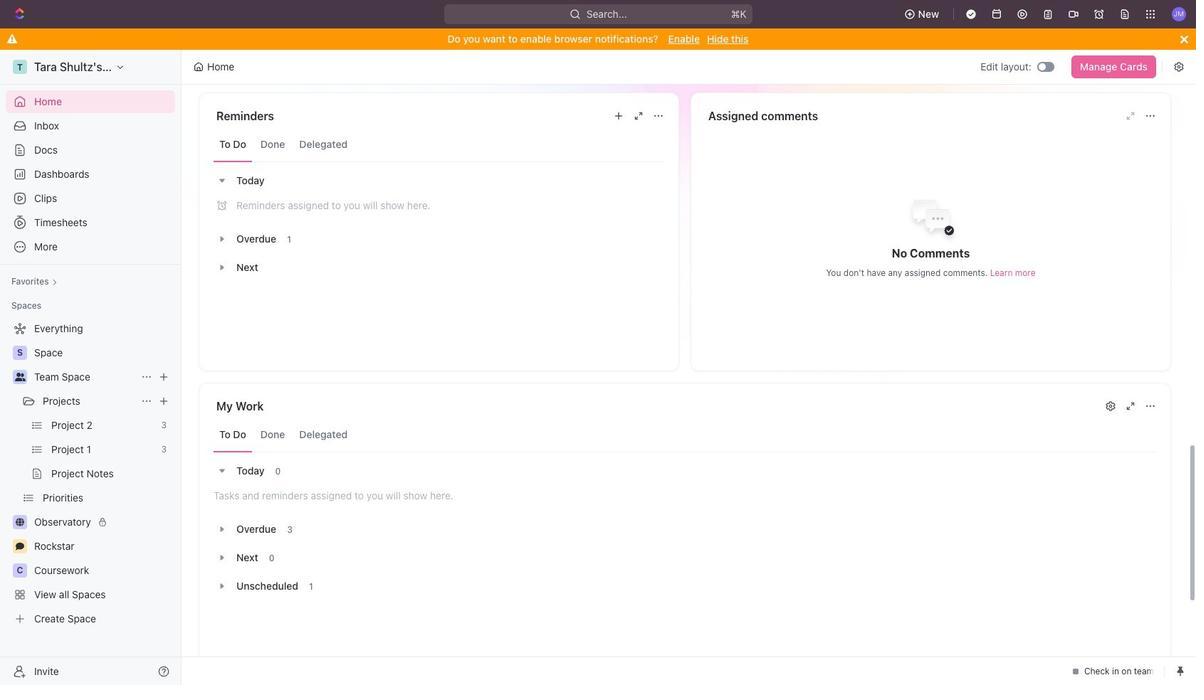 Task type: vqa. For each thing, say whether or not it's contained in the screenshot.
SPACE, , element
yes



Task type: describe. For each thing, give the bounding box(es) containing it.
tara shultz's workspace, , element
[[13, 60, 27, 74]]

sidebar navigation
[[0, 50, 184, 686]]

coursework, , element
[[13, 564, 27, 578]]

globe image
[[16, 518, 24, 527]]



Task type: locate. For each thing, give the bounding box(es) containing it.
1 tab list from the top
[[214, 127, 664, 162]]

2 tab list from the top
[[214, 418, 1156, 453]]

user group image
[[15, 373, 25, 382]]

space, , element
[[13, 346, 27, 360]]

tree
[[6, 318, 175, 631]]

comment image
[[16, 543, 24, 551]]

1 vertical spatial tab list
[[214, 418, 1156, 453]]

0 vertical spatial tab list
[[214, 127, 664, 162]]

tab list
[[214, 127, 664, 162], [214, 418, 1156, 453]]

tree inside 'sidebar' navigation
[[6, 318, 175, 631]]



